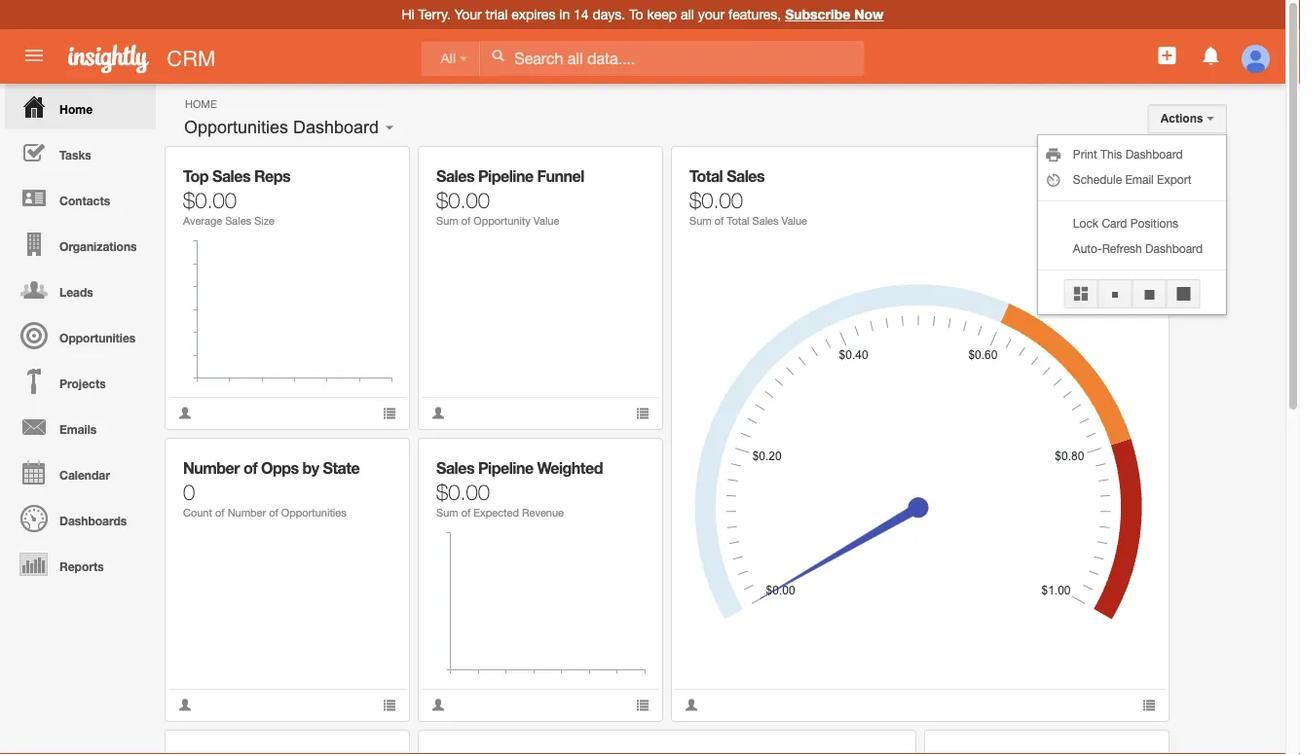 Task type: locate. For each thing, give the bounding box(es) containing it.
1 value from the left
[[534, 215, 559, 227]]

number right count
[[228, 507, 266, 520]]

reports
[[59, 560, 104, 574]]

sales inside sales pipeline funnel $0.00 sum of opportunity value
[[436, 167, 474, 186]]

$0.00 up expected
[[436, 479, 490, 504]]

1 horizontal spatial user image
[[685, 699, 698, 712]]

user image
[[431, 699, 445, 712], [685, 699, 698, 712]]

subscribe
[[785, 6, 851, 22]]

0 vertical spatial pipeline
[[478, 167, 533, 186]]

list image for sales pipeline weighted
[[636, 699, 650, 712]]

sum
[[436, 215, 458, 227], [690, 215, 712, 227], [436, 507, 458, 520]]

opportunities up projects link
[[59, 331, 136, 345]]

schedule email export link
[[1038, 167, 1226, 192]]

sum inside the total sales $0.00 sum of total sales value
[[690, 215, 712, 227]]

total
[[690, 167, 723, 186], [727, 215, 749, 227]]

card
[[1102, 216, 1127, 230]]

tasks
[[59, 148, 91, 162]]

navigation containing home
[[0, 84, 156, 587]]

actions
[[1161, 112, 1207, 125]]

state
[[323, 459, 359, 478]]

top sales reps $0.00 average sales size
[[183, 167, 290, 227]]

list image for $0.00
[[1142, 699, 1156, 712]]

opportunities down by
[[281, 507, 346, 520]]

sales pipeline weighted $0.00 sum of expected revenue
[[436, 459, 603, 520]]

$0.00
[[183, 187, 237, 212], [436, 187, 490, 212], [690, 187, 743, 212], [436, 479, 490, 504]]

0 vertical spatial opportunities
[[184, 117, 288, 137]]

opportunities for opportunities
[[59, 331, 136, 345]]

user image
[[178, 407, 192, 420], [431, 407, 445, 420], [178, 699, 192, 712]]

1 pipeline from the top
[[478, 167, 533, 186]]

sales
[[212, 167, 250, 186], [436, 167, 474, 186], [727, 167, 765, 186], [225, 215, 251, 227], [752, 215, 779, 227], [436, 459, 474, 478]]

your
[[698, 6, 725, 22]]

sum inside sales pipeline funnel $0.00 sum of opportunity value
[[436, 215, 458, 227]]

0 vertical spatial dashboard
[[293, 117, 379, 137]]

$0.00 inside sales pipeline funnel $0.00 sum of opportunity value
[[436, 187, 490, 212]]

all
[[681, 6, 694, 22]]

sum left expected
[[436, 507, 458, 520]]

wrench image for sales pipeline funnel
[[622, 161, 636, 175]]

pipeline inside sales pipeline weighted $0.00 sum of expected revenue
[[478, 459, 533, 478]]

0 vertical spatial number
[[183, 459, 240, 478]]

export
[[1157, 172, 1192, 186]]

email
[[1125, 172, 1154, 186]]

1 horizontal spatial wrench image
[[1128, 746, 1142, 755]]

weighted
[[537, 459, 603, 478]]

days.
[[593, 6, 625, 22]]

of left expected
[[461, 507, 471, 520]]

opportunities
[[184, 117, 288, 137], [59, 331, 136, 345], [281, 507, 346, 520]]

your
[[455, 6, 482, 22]]

calendar
[[59, 468, 110, 482]]

average
[[183, 215, 222, 227]]

pipeline inside sales pipeline funnel $0.00 sum of opportunity value
[[478, 167, 533, 186]]

list image
[[383, 407, 396, 420], [383, 699, 396, 712], [636, 699, 650, 712]]

number up 0
[[183, 459, 240, 478]]

2 user image from the left
[[685, 699, 698, 712]]

1 user image from the left
[[431, 699, 445, 712]]

0 horizontal spatial list image
[[636, 407, 650, 420]]

wrench image
[[369, 161, 382, 175], [622, 161, 636, 175], [622, 453, 636, 467], [369, 746, 382, 755], [875, 746, 889, 755]]

opportunities dashboard
[[184, 117, 379, 137]]

expected
[[474, 507, 519, 520]]

contacts
[[59, 194, 110, 207]]

home inside navigation
[[59, 102, 93, 116]]

sales inside sales pipeline weighted $0.00 sum of expected revenue
[[436, 459, 474, 478]]

dashboards link
[[5, 496, 156, 542]]

lock card positions button
[[1038, 210, 1226, 236]]

lock
[[1073, 216, 1099, 230]]

of left opps at the bottom of the page
[[243, 459, 257, 478]]

contacts link
[[5, 175, 156, 221]]

sum for sales pipeline weighted
[[436, 507, 458, 520]]

of
[[461, 215, 471, 227], [715, 215, 724, 227], [243, 459, 257, 478], [215, 507, 225, 520], [269, 507, 278, 520], [461, 507, 471, 520]]

opportunities for opportunities dashboard
[[184, 117, 288, 137]]

in
[[559, 6, 570, 22]]

pipeline for funnel
[[478, 167, 533, 186]]

wrench image
[[369, 453, 382, 467], [1128, 746, 1142, 755]]

1 horizontal spatial list image
[[1142, 699, 1156, 712]]

1 vertical spatial opportunities
[[59, 331, 136, 345]]

opportunities up top sales reps link
[[184, 117, 288, 137]]

wrench image for top sales reps
[[369, 161, 382, 175]]

features,
[[729, 6, 781, 22]]

0 horizontal spatial home
[[59, 102, 93, 116]]

dashboard inside button
[[1145, 242, 1203, 255]]

0 horizontal spatial user image
[[431, 699, 445, 712]]

0 horizontal spatial wrench image
[[369, 453, 382, 467]]

now
[[854, 6, 884, 22]]

opportunity
[[474, 215, 531, 227]]

1 horizontal spatial home
[[185, 97, 217, 110]]

sum left the opportunity
[[436, 215, 458, 227]]

opportunities inside opportunities dashboard button
[[184, 117, 288, 137]]

value inside the total sales $0.00 sum of total sales value
[[782, 215, 807, 227]]

keep
[[647, 6, 677, 22]]

1 vertical spatial pipeline
[[478, 459, 533, 478]]

2 vertical spatial dashboard
[[1145, 242, 1203, 255]]

sales pipeline funnel link
[[436, 167, 584, 186]]

projects link
[[5, 358, 156, 404]]

$0.00 up the opportunity
[[436, 187, 490, 212]]

1 horizontal spatial value
[[782, 215, 807, 227]]

organizations link
[[5, 221, 156, 267]]

wrench image for sales pipeline weighted
[[622, 453, 636, 467]]

number
[[183, 459, 240, 478], [228, 507, 266, 520]]

hi terry. your trial expires in 14 days. to keep all your features, subscribe now
[[402, 6, 884, 22]]

dashboard
[[293, 117, 379, 137], [1126, 147, 1183, 161], [1145, 242, 1203, 255]]

projects
[[59, 377, 106, 391]]

pipeline
[[478, 167, 533, 186], [478, 459, 533, 478]]

opportunities inside opportunities link
[[59, 331, 136, 345]]

$0.00 inside top sales reps $0.00 average sales size
[[183, 187, 237, 212]]

print
[[1073, 147, 1097, 161]]

2 pipeline from the top
[[478, 459, 533, 478]]

leads link
[[5, 267, 156, 313]]

2 vertical spatial opportunities
[[281, 507, 346, 520]]

value
[[534, 215, 559, 227], [782, 215, 807, 227]]

total sales link
[[690, 167, 765, 186]]

sum inside sales pipeline weighted $0.00 sum of expected revenue
[[436, 507, 458, 520]]

0 vertical spatial wrench image
[[369, 453, 382, 467]]

print this dashboard
[[1073, 147, 1183, 161]]

funnel
[[537, 167, 584, 186]]

emails
[[59, 423, 97, 436]]

$0.00 inside sales pipeline weighted $0.00 sum of expected revenue
[[436, 479, 490, 504]]

$0.00 down total sales link
[[690, 187, 743, 212]]

home up tasks link
[[59, 102, 93, 116]]

count
[[183, 507, 212, 520]]

0 vertical spatial list image
[[636, 407, 650, 420]]

1 vertical spatial total
[[727, 215, 749, 227]]

$0.00 for sales pipeline weighted
[[436, 479, 490, 504]]

navigation
[[0, 84, 156, 587]]

total sales $0.00 sum of total sales value
[[690, 167, 807, 227]]

2 value from the left
[[782, 215, 807, 227]]

of down total sales link
[[715, 215, 724, 227]]

trial
[[486, 6, 508, 22]]

dashboard for print this dashboard
[[1126, 147, 1183, 161]]

$0.00 up average
[[183, 187, 237, 212]]

1 vertical spatial dashboard
[[1126, 147, 1183, 161]]

of inside the total sales $0.00 sum of total sales value
[[715, 215, 724, 227]]

reps
[[254, 167, 290, 186]]

0 horizontal spatial total
[[690, 167, 723, 186]]

pipeline up the opportunity
[[478, 167, 533, 186]]

size
[[254, 215, 275, 227]]

white image
[[491, 49, 505, 62]]

home
[[185, 97, 217, 110], [59, 102, 93, 116]]

calendar link
[[5, 450, 156, 496]]

pipeline up expected
[[478, 459, 533, 478]]

home down crm
[[185, 97, 217, 110]]

sum down total sales link
[[690, 215, 712, 227]]

terry.
[[418, 6, 451, 22]]

0 vertical spatial total
[[690, 167, 723, 186]]

sales pipeline weighted link
[[436, 459, 603, 478]]

value inside sales pipeline funnel $0.00 sum of opportunity value
[[534, 215, 559, 227]]

this
[[1101, 147, 1122, 161]]

1 vertical spatial list image
[[1142, 699, 1156, 712]]

of left the opportunity
[[461, 215, 471, 227]]

0 horizontal spatial value
[[534, 215, 559, 227]]

list image
[[636, 407, 650, 420], [1142, 699, 1156, 712]]



Task type: vqa. For each thing, say whether or not it's contained in the screenshot.
'Data Processing Addendum' link
no



Task type: describe. For each thing, give the bounding box(es) containing it.
schedule
[[1073, 172, 1122, 186]]

of inside sales pipeline funnel $0.00 sum of opportunity value
[[461, 215, 471, 227]]

leads
[[59, 285, 93, 299]]

emails link
[[5, 404, 156, 450]]

positions
[[1130, 216, 1179, 230]]

top
[[183, 167, 208, 186]]

of right count
[[215, 507, 225, 520]]

value for $0.00
[[782, 215, 807, 227]]

dashboards
[[59, 514, 127, 528]]

opportunities inside number of opps by state 0 count of number of opportunities
[[281, 507, 346, 520]]

1 horizontal spatial total
[[727, 215, 749, 227]]

reports link
[[5, 542, 156, 587]]

sum for sales pipeline funnel
[[436, 215, 458, 227]]

opportunities link
[[5, 313, 156, 358]]

user image for top sales reps
[[178, 407, 192, 420]]

value for funnel
[[534, 215, 559, 227]]

top sales reps link
[[183, 167, 290, 186]]

home link
[[5, 84, 156, 130]]

schedule email export
[[1073, 172, 1192, 186]]

list image for top sales reps
[[383, 407, 396, 420]]

lock card positions
[[1073, 216, 1179, 230]]

14
[[574, 6, 589, 22]]

tasks link
[[5, 130, 156, 175]]

by
[[302, 459, 319, 478]]

of inside sales pipeline weighted $0.00 sum of expected revenue
[[461, 507, 471, 520]]

auto-
[[1073, 242, 1102, 255]]

sales pipeline funnel $0.00 sum of opportunity value
[[436, 167, 584, 227]]

1 vertical spatial wrench image
[[1128, 746, 1142, 755]]

number of opps by state link
[[183, 459, 359, 478]]

dashboard inside button
[[293, 117, 379, 137]]

0
[[183, 479, 195, 504]]

to
[[629, 6, 643, 22]]

Search all data.... text field
[[480, 41, 864, 76]]

print this dashboard link
[[1038, 141, 1226, 167]]

all link
[[421, 41, 480, 76]]

revenue
[[522, 507, 564, 520]]

subscribe now link
[[785, 6, 884, 22]]

user image for sum
[[685, 699, 698, 712]]

hi
[[402, 6, 415, 22]]

refresh
[[1102, 242, 1142, 255]]

dashboard for auto-refresh dashboard
[[1145, 242, 1203, 255]]

number of opps by state 0 count of number of opportunities
[[183, 459, 359, 520]]

1 vertical spatial number
[[228, 507, 266, 520]]

actions button
[[1148, 104, 1227, 133]]

pipeline for weighted
[[478, 459, 533, 478]]

opportunities dashboard button
[[177, 113, 386, 142]]

list image for funnel
[[636, 407, 650, 420]]

opps
[[261, 459, 299, 478]]

$0.00 for top sales reps
[[183, 187, 237, 212]]

user image for $0.00
[[431, 699, 445, 712]]

auto-refresh dashboard
[[1073, 242, 1203, 255]]

crm
[[167, 46, 216, 71]]

of down number of opps by state link
[[269, 507, 278, 520]]

auto-refresh dashboard button
[[1038, 236, 1226, 261]]

organizations
[[59, 240, 137, 253]]

expires
[[512, 6, 556, 22]]

all
[[441, 51, 456, 66]]

$0.00 for sales pipeline funnel
[[436, 187, 490, 212]]

$0.00 inside the total sales $0.00 sum of total sales value
[[690, 187, 743, 212]]

notifications image
[[1200, 44, 1223, 67]]

user image for sales pipeline funnel
[[431, 407, 445, 420]]



